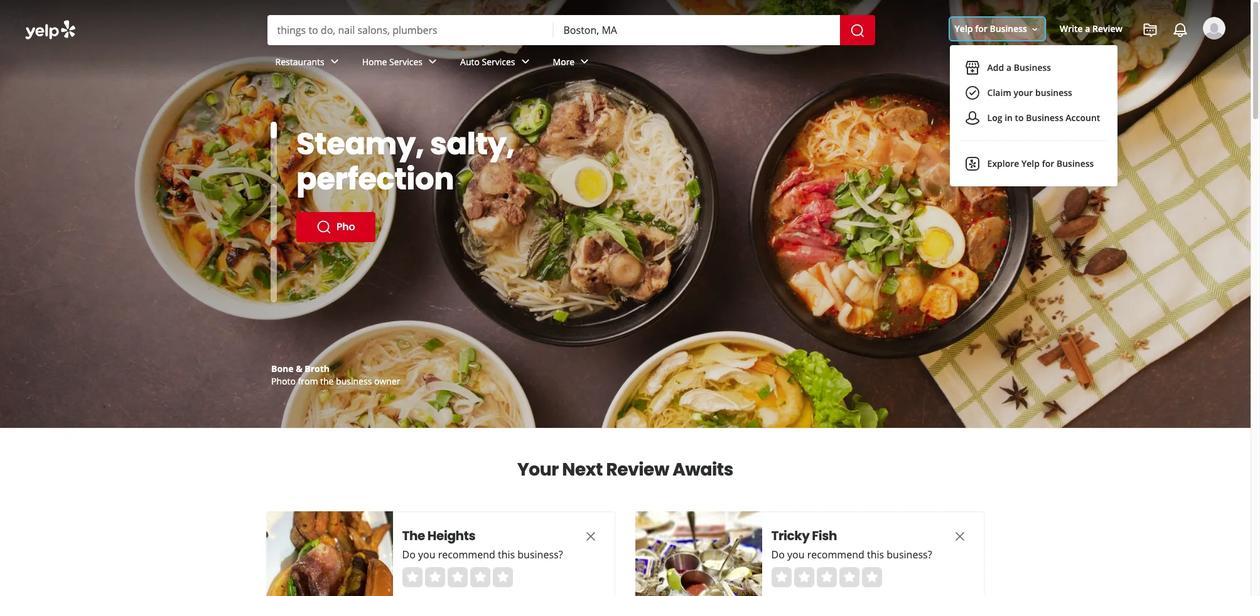 Task type: vqa. For each thing, say whether or not it's contained in the screenshot.
THE 24 ADD V2 image
no



Task type: locate. For each thing, give the bounding box(es) containing it.
1 24 search v2 image from the top
[[317, 185, 332, 200]]

0 horizontal spatial do you recommend this business?
[[403, 548, 564, 562]]

None radio
[[403, 568, 423, 588], [471, 568, 491, 588], [493, 568, 513, 588], [772, 568, 792, 588], [795, 568, 815, 588], [817, 568, 837, 588], [840, 568, 860, 588], [403, 568, 423, 588], [471, 568, 491, 588], [493, 568, 513, 588], [772, 568, 792, 588], [795, 568, 815, 588], [817, 568, 837, 588], [840, 568, 860, 588]]

photo of the heights image
[[266, 512, 393, 597]]

2 horizontal spatial 24 chevron down v2 image
[[577, 54, 593, 69]]

& right bone
[[296, 363, 303, 375]]

24 search v2 image inside hvac link
[[317, 185, 332, 200]]

16 chevron down v2 image
[[1030, 24, 1040, 34]]

0 horizontal spatial yelp
[[955, 23, 973, 35]]

a
[[1086, 23, 1091, 35], [1007, 62, 1012, 74]]

write
[[1060, 23, 1083, 35]]

business inside onestop pro plumbing, heating, cooling & electric photo from the business owner
[[336, 376, 372, 388]]

services right home
[[390, 56, 423, 68]]

photo inside onestop pro plumbing, heating, cooling & electric photo from the business owner
[[271, 376, 296, 388]]

business?
[[518, 548, 564, 562], [888, 548, 933, 562]]

do down tricky
[[772, 548, 785, 562]]

0 horizontal spatial do
[[403, 548, 416, 562]]

restaurants link
[[265, 45, 352, 82]]

this down the heights link
[[498, 548, 516, 562]]

recommend down the heights link
[[439, 548, 496, 562]]

none field up home services link
[[277, 23, 544, 37]]

1 horizontal spatial review
[[1093, 23, 1123, 35]]

yelp for business
[[955, 23, 1028, 35]]

2 recommend from the left
[[808, 548, 865, 562]]

None search field
[[0, 0, 1251, 187]]

2 24 search v2 image from the top
[[317, 220, 332, 235]]

for inside button
[[976, 23, 988, 35]]

business inside button
[[1036, 87, 1073, 99]]

rating element down heights
[[403, 568, 513, 588]]

1 horizontal spatial (no rating) image
[[772, 568, 883, 588]]

0 vertical spatial a
[[1086, 23, 1091, 35]]

review right write
[[1093, 23, 1123, 35]]

you for tricky
[[788, 548, 805, 562]]

you for the
[[419, 548, 436, 562]]

review inside user actions element
[[1093, 23, 1123, 35]]

this
[[498, 548, 516, 562], [868, 548, 885, 562]]

business right to
[[1027, 112, 1064, 124]]

photo of tricky fish image
[[636, 512, 763, 597]]

business up 'claim your business'
[[1014, 62, 1052, 74]]

2 24 chevron down v2 image from the left
[[518, 54, 533, 69]]

steamy, salty, perfection
[[297, 123, 515, 200]]

0 horizontal spatial 24 chevron down v2 image
[[425, 54, 440, 69]]

home services
[[362, 56, 423, 68]]

None radio
[[425, 568, 445, 588], [448, 568, 468, 588], [863, 568, 883, 588], [425, 568, 445, 588], [448, 568, 468, 588], [863, 568, 883, 588]]

the
[[408, 123, 459, 165], [320, 376, 334, 388], [320, 376, 334, 388]]

24 chevron down v2 image right auto services
[[518, 54, 533, 69]]

services inside home services link
[[390, 56, 423, 68]]

more link
[[543, 45, 603, 82]]

onestop pro plumbing, heating, cooling & electric photo from the business owner
[[271, 363, 490, 388]]

0 horizontal spatial &
[[296, 363, 303, 375]]

yelp up 24 add biz v2 image
[[955, 23, 973, 35]]

a for add
[[1007, 62, 1012, 74]]

plumbing,
[[329, 363, 373, 375]]

24 chevron down v2 image inside "more" link
[[577, 54, 593, 69]]

a right add
[[1007, 62, 1012, 74]]

add
[[988, 62, 1005, 74]]

24 chevron down v2 image right more
[[577, 54, 593, 69]]

24 chevron down v2 image inside home services link
[[425, 54, 440, 69]]

bone & broth photo from the business owner
[[271, 363, 400, 388]]

review
[[1093, 23, 1123, 35], [606, 458, 670, 482]]

1 24 chevron down v2 image from the left
[[425, 54, 440, 69]]

electric
[[458, 363, 490, 375]]

pro
[[311, 363, 326, 375]]

1 horizontal spatial 24 chevron down v2 image
[[518, 54, 533, 69]]

a inside button
[[1007, 62, 1012, 74]]

none field the find
[[277, 23, 544, 37]]

0 horizontal spatial review
[[606, 458, 670, 482]]

0 vertical spatial 24 search v2 image
[[317, 185, 332, 200]]

1 horizontal spatial for
[[1043, 158, 1055, 170]]

do you recommend this business?
[[403, 548, 564, 562], [772, 548, 933, 562]]

recommend for tricky fish
[[808, 548, 865, 562]]

business? down "tricky fish" link on the right
[[888, 548, 933, 562]]

1 horizontal spatial &
[[449, 363, 456, 375]]

business categories element
[[265, 45, 1226, 82]]

yelp inside button
[[955, 23, 973, 35]]

1 horizontal spatial you
[[788, 548, 805, 562]]

1 vertical spatial for
[[1043, 158, 1055, 170]]

2 business? from the left
[[888, 548, 933, 562]]

1 horizontal spatial recommend
[[808, 548, 865, 562]]

projects image
[[1143, 23, 1158, 38]]

0 horizontal spatial (no rating) image
[[403, 568, 513, 588]]

rating element
[[403, 568, 513, 588], [772, 568, 883, 588]]

dismiss card image
[[953, 529, 968, 545]]

business left 16 chevron down v2 icon
[[990, 23, 1028, 35]]

hvac link
[[297, 177, 385, 207]]

restaurants
[[275, 56, 325, 68]]

services
[[390, 56, 423, 68], [482, 56, 515, 68]]

24 search v2 image inside pho link
[[317, 220, 332, 235]]

business
[[990, 23, 1028, 35], [1014, 62, 1052, 74], [1027, 112, 1064, 124], [1057, 158, 1095, 170]]

services inside auto services link
[[482, 56, 515, 68]]

next
[[562, 458, 603, 482]]

notifications image
[[1174, 23, 1189, 38]]

24 chevron down v2 image
[[425, 54, 440, 69], [518, 54, 533, 69], [577, 54, 593, 69]]

recommend
[[439, 548, 496, 562], [808, 548, 865, 562]]

1 horizontal spatial yelp
[[1022, 158, 1040, 170]]

1 horizontal spatial rating element
[[772, 568, 883, 588]]

yelp
[[955, 23, 973, 35], [1022, 158, 1040, 170]]

owner
[[374, 376, 400, 388], [374, 376, 400, 388]]

the inside bone & broth photo from the business owner
[[320, 376, 334, 388]]

& left electric
[[449, 363, 456, 375]]

24 chevron down v2 image for home services
[[425, 54, 440, 69]]

rating element for fish
[[772, 568, 883, 588]]

1 you from the left
[[419, 548, 436, 562]]

Near text field
[[564, 23, 830, 37]]

2 none field from the left
[[564, 23, 830, 37]]

for
[[976, 23, 988, 35], [1043, 158, 1055, 170]]

0 horizontal spatial you
[[419, 548, 436, 562]]

services right auto in the top left of the page
[[482, 56, 515, 68]]

(no rating) image down 'fish'
[[772, 568, 883, 588]]

comfort
[[465, 123, 588, 165]]

2 do you recommend this business? from the left
[[772, 548, 933, 562]]

2 services from the left
[[482, 56, 515, 68]]

1 business? from the left
[[518, 548, 564, 562]]

hvac
[[337, 185, 365, 199]]

24 chevron down v2 image
[[327, 54, 342, 69]]

log
[[988, 112, 1003, 124]]

business? down the heights link
[[518, 548, 564, 562]]

1 none field from the left
[[277, 23, 544, 37]]

2 you from the left
[[788, 548, 805, 562]]

recommend for the heights
[[439, 548, 496, 562]]

2 & from the left
[[449, 363, 456, 375]]

do down the
[[403, 548, 416, 562]]

a right write
[[1086, 23, 1091, 35]]

0 horizontal spatial for
[[976, 23, 988, 35]]

claim
[[988, 87, 1012, 99]]

1 vertical spatial a
[[1007, 62, 1012, 74]]

this for tricky fish
[[868, 548, 885, 562]]

business
[[1036, 87, 1073, 99], [336, 376, 372, 388], [336, 376, 372, 388]]

0 horizontal spatial recommend
[[439, 548, 496, 562]]

business? for fish
[[888, 548, 933, 562]]

claim your business button
[[960, 81, 1108, 106]]

dial
[[297, 123, 356, 165]]

1 horizontal spatial this
[[868, 548, 885, 562]]

perfection
[[297, 158, 454, 200]]

1 vertical spatial yelp
[[1022, 158, 1040, 170]]

2 (no rating) image from the left
[[772, 568, 883, 588]]

this for the heights
[[498, 548, 516, 562]]

0 vertical spatial review
[[1093, 23, 1123, 35]]

business? for heights
[[518, 548, 564, 562]]

business down account
[[1057, 158, 1095, 170]]

auto services
[[461, 56, 515, 68]]

(no rating) image down heights
[[403, 568, 513, 588]]

auto
[[461, 56, 480, 68]]

search image
[[850, 23, 865, 38]]

owner inside bone & broth photo from the business owner
[[374, 376, 400, 388]]

&
[[296, 363, 303, 375], [449, 363, 456, 375]]

1 vertical spatial 24 search v2 image
[[317, 220, 332, 235]]

1 horizontal spatial do
[[772, 548, 785, 562]]

24 search v2 image for dial up the comfort
[[317, 185, 332, 200]]

for up 24 add biz v2 image
[[976, 23, 988, 35]]

do you recommend this business? for the heights
[[403, 548, 564, 562]]

cooling
[[414, 363, 447, 375]]

write a review link
[[1055, 18, 1128, 40]]

dial up the comfort
[[297, 123, 588, 165]]

None search field
[[267, 15, 878, 45]]

1 recommend from the left
[[439, 548, 496, 562]]

2 do from the left
[[772, 548, 785, 562]]

auto services link
[[450, 45, 543, 82]]

24 chevron down v2 image inside auto services link
[[518, 54, 533, 69]]

pho link
[[297, 212, 375, 242]]

24 claim v2 image
[[965, 86, 980, 101]]

1 (no rating) image from the left
[[403, 568, 513, 588]]

from
[[298, 376, 318, 388], [298, 376, 318, 388]]

log in to business account button
[[960, 106, 1108, 131]]

(no rating) image
[[403, 568, 513, 588], [772, 568, 883, 588]]

1 & from the left
[[296, 363, 303, 375]]

1 rating element from the left
[[403, 568, 513, 588]]

0 horizontal spatial this
[[498, 548, 516, 562]]

tricky
[[772, 528, 810, 545]]

for inside button
[[1043, 158, 1055, 170]]

awaits
[[673, 458, 734, 482]]

1 horizontal spatial business?
[[888, 548, 933, 562]]

1 do from the left
[[403, 548, 416, 562]]

24 search v2 image
[[317, 185, 332, 200], [317, 220, 332, 235]]

0 horizontal spatial services
[[390, 56, 423, 68]]

this down "tricky fish" link on the right
[[868, 548, 885, 562]]

none field up business categories element
[[564, 23, 830, 37]]

1 horizontal spatial none field
[[564, 23, 830, 37]]

1 services from the left
[[390, 56, 423, 68]]

business inside button
[[1057, 158, 1095, 170]]

do you recommend this business? down the heights link
[[403, 548, 564, 562]]

review right next in the left of the page
[[606, 458, 670, 482]]

2 this from the left
[[868, 548, 885, 562]]

1 horizontal spatial a
[[1086, 23, 1091, 35]]

0 horizontal spatial a
[[1007, 62, 1012, 74]]

0 horizontal spatial business?
[[518, 548, 564, 562]]

none field "near"
[[564, 23, 830, 37]]

24 search v2 image left pho
[[317, 220, 332, 235]]

24 search v2 image left hvac
[[317, 185, 332, 200]]

1 this from the left
[[498, 548, 516, 562]]

steamy,
[[297, 123, 424, 165]]

you
[[419, 548, 436, 562], [788, 548, 805, 562]]

0 horizontal spatial none field
[[277, 23, 544, 37]]

& inside onestop pro plumbing, heating, cooling & electric photo from the business owner
[[449, 363, 456, 375]]

do
[[403, 548, 416, 562], [772, 548, 785, 562]]

24 chevron down v2 image left auto in the top left of the page
[[425, 54, 440, 69]]

& inside bone & broth photo from the business owner
[[296, 363, 303, 375]]

rating element down 'fish'
[[772, 568, 883, 588]]

you down the heights
[[419, 548, 436, 562]]

explore yelp for business button
[[960, 152, 1108, 177]]

tricky fish link
[[772, 528, 929, 545]]

photo
[[271, 376, 296, 388], [271, 376, 296, 388]]

1 horizontal spatial do you recommend this business?
[[772, 548, 933, 562]]

1 horizontal spatial services
[[482, 56, 515, 68]]

heights
[[428, 528, 476, 545]]

you down tricky
[[788, 548, 805, 562]]

3 24 chevron down v2 image from the left
[[577, 54, 593, 69]]

0 vertical spatial for
[[976, 23, 988, 35]]

2 rating element from the left
[[772, 568, 883, 588]]

1 do you recommend this business? from the left
[[403, 548, 564, 562]]

for right "explore"
[[1043, 158, 1055, 170]]

yelp right "explore"
[[1022, 158, 1040, 170]]

None field
[[277, 23, 544, 37], [564, 23, 830, 37]]

0 horizontal spatial rating element
[[403, 568, 513, 588]]

explore
[[988, 158, 1020, 170]]

user actions element
[[945, 16, 1244, 187]]

0 vertical spatial yelp
[[955, 23, 973, 35]]

1 vertical spatial review
[[606, 458, 670, 482]]

do you recommend this business? down "tricky fish" link on the right
[[772, 548, 933, 562]]

to
[[1016, 112, 1024, 124]]

recommend down 'fish'
[[808, 548, 865, 562]]

services for auto services
[[482, 56, 515, 68]]



Task type: describe. For each thing, give the bounding box(es) containing it.
24 search v2 image for steamy, salty, perfection
[[317, 220, 332, 235]]

24 chevron down v2 image for more
[[577, 54, 593, 69]]

the heights
[[403, 528, 476, 545]]

photo inside bone & broth photo from the business owner
[[271, 376, 296, 388]]

do for the heights
[[403, 548, 416, 562]]

business inside 'button'
[[1027, 112, 1064, 124]]

do you recommend this business? for tricky fish
[[772, 548, 933, 562]]

log in to business account
[[988, 112, 1101, 124]]

Find text field
[[277, 23, 544, 37]]

from inside bone & broth photo from the business owner
[[298, 376, 318, 388]]

home services link
[[352, 45, 450, 82]]

brad k. image
[[1204, 17, 1226, 40]]

account
[[1066, 112, 1101, 124]]

bone
[[271, 363, 294, 375]]

rating element for heights
[[403, 568, 513, 588]]

your next review awaits
[[518, 458, 734, 482]]

write a review
[[1060, 23, 1123, 35]]

up
[[362, 123, 402, 165]]

services for home services
[[390, 56, 423, 68]]

dismiss card image
[[584, 529, 599, 545]]

owner inside onestop pro plumbing, heating, cooling & electric photo from the business owner
[[374, 376, 400, 388]]

24 yelp for biz v2 image
[[965, 157, 980, 172]]

broth
[[305, 363, 330, 375]]

in
[[1005, 112, 1013, 124]]

the heights link
[[403, 528, 560, 545]]

yelp inside button
[[1022, 158, 1040, 170]]

explore banner section banner
[[0, 0, 1251, 428]]

(no rating) image for fish
[[772, 568, 883, 588]]

from inside onestop pro plumbing, heating, cooling & electric photo from the business owner
[[298, 376, 318, 388]]

explore yelp for business
[[988, 158, 1095, 170]]

none search field containing yelp for business
[[0, 0, 1251, 187]]

a for write
[[1086, 23, 1091, 35]]

the inside onestop pro plumbing, heating, cooling & electric photo from the business owner
[[320, 376, 334, 388]]

pho
[[337, 220, 355, 234]]

onestop pro plumbing, heating, cooling & electric link
[[271, 363, 490, 375]]

tricky fish
[[772, 528, 838, 545]]

your
[[1014, 87, 1034, 99]]

24 chevron down v2 image for auto services
[[518, 54, 533, 69]]

your
[[518, 458, 559, 482]]

onestop
[[271, 363, 309, 375]]

review for next
[[606, 458, 670, 482]]

claim your business
[[988, 87, 1073, 99]]

add a business
[[988, 62, 1052, 74]]

bone & broth link
[[271, 363, 330, 375]]

24 add biz v2 image
[[965, 61, 980, 76]]

review for a
[[1093, 23, 1123, 35]]

business inside bone & broth photo from the business owner
[[336, 376, 372, 388]]

home
[[362, 56, 387, 68]]

add a business button
[[960, 56, 1108, 81]]

more
[[553, 56, 575, 68]]

the
[[403, 528, 426, 545]]

fish
[[813, 528, 838, 545]]

(no rating) image for heights
[[403, 568, 513, 588]]

none search field inside explore banner section banner
[[267, 15, 878, 45]]

yelp for business button
[[950, 18, 1045, 40]]

24 friends v2 image
[[965, 111, 980, 126]]

salty,
[[430, 123, 515, 165]]

do for tricky fish
[[772, 548, 785, 562]]

heating,
[[375, 363, 412, 375]]



